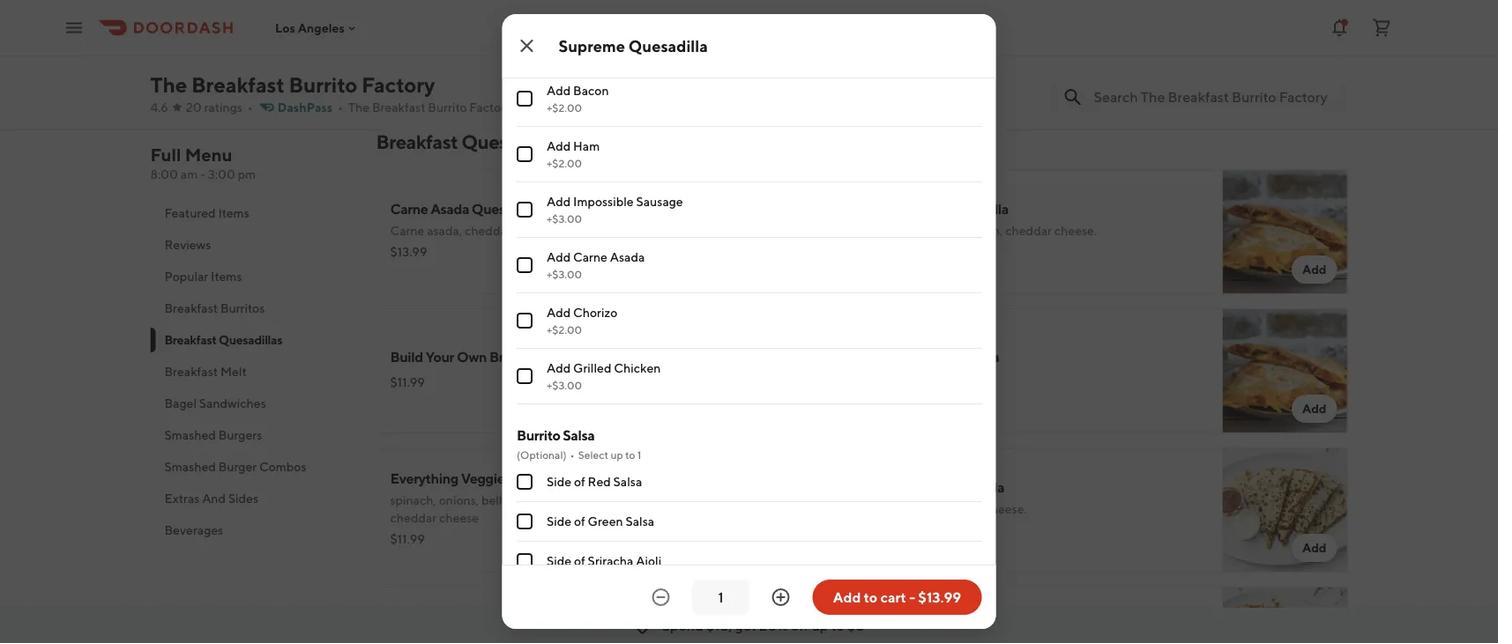 Task type: vqa. For each thing, say whether or not it's contained in the screenshot.
eggs, in Ham, tater tots, eggs, cheddar cheese. $11.99
yes



Task type: describe. For each thing, give the bounding box(es) containing it.
ham inside add ham +$2.00
[[573, 139, 599, 153]]

20 ratings •
[[186, 100, 253, 115]]

burritos
[[220, 301, 265, 316]]

sausage quesadilla image
[[1223, 448, 1348, 573]]

decrease quantity by 1 image
[[650, 587, 672, 608]]

spend
[[662, 618, 703, 634]]

8:00
[[150, 167, 178, 182]]

los angeles
[[275, 21, 345, 35]]

quesadilla inside everything veggie quesadilla spinach, onions, bell peppers, mushrooms, tomato, cheddar cheese $11.99
[[507, 470, 574, 487]]

los
[[275, 21, 295, 35]]

build your own breakfast quesadilla image
[[730, 309, 855, 434]]

smashed burger combos
[[164, 460, 307, 474]]

full menu 8:00 am - 3:00 pm
[[150, 145, 256, 182]]

am
[[181, 167, 198, 182]]

tater inside ham, tater tots, eggs, cheddar cheese. $11.99
[[422, 22, 449, 37]]

build
[[390, 349, 423, 366]]

- inside the full menu 8:00 am - 3:00 pm
[[200, 167, 205, 182]]

the for the breakfast burrito factory • 1.4 mi
[[348, 100, 370, 115]]

dashpass •
[[278, 100, 343, 115]]

cheese
[[439, 511, 479, 526]]

20
[[186, 100, 202, 115]]

cheese quesadilla
[[883, 349, 1000, 366]]

popular
[[164, 269, 208, 284]]

• right dashpass
[[338, 100, 343, 115]]

$15,
[[706, 618, 732, 634]]

cheddar inside the carne asada quesadilla carne asada, cheddar cheese. $13.99
[[465, 224, 511, 238]]

smashed burger combos button
[[150, 452, 355, 483]]

melt
[[220, 365, 247, 379]]

add inside add chorizo +$2.00
[[546, 306, 570, 320]]

Side of Green Salsa checkbox
[[516, 514, 532, 530]]

full
[[150, 145, 181, 165]]

dashpass
[[278, 100, 333, 115]]

veggie
[[461, 470, 505, 487]]

pm
[[238, 167, 256, 182]]

breakfast down the breakfast burrito factory • 1.4 mi
[[376, 131, 458, 153]]

sandwiches
[[199, 396, 266, 411]]

breakfast down ham,
[[372, 100, 425, 115]]

2 eggs, from the left
[[976, 22, 1006, 37]]

2 tots, from the left
[[1037, 22, 1062, 37]]

smashed for smashed burgers
[[164, 428, 216, 443]]

1 vertical spatial ham
[[883, 619, 913, 635]]

• inside burrito salsa (optional) • select up to 1
[[570, 449, 574, 461]]

eggs, inside ham, tater tots, eggs, cheddar cheese. $11.99
[[479, 22, 508, 37]]

cheddar inside ham, tater tots, eggs, cheddar cheese. $11.99
[[511, 22, 557, 37]]

1.4
[[531, 100, 546, 115]]

carne inside add carne asada +$3.00
[[573, 250, 607, 265]]

menu
[[185, 145, 232, 165]]

+$3.00 for grilled
[[546, 379, 582, 392]]

spinach,
[[390, 493, 436, 508]]

peppers,
[[505, 493, 553, 508]]

(optional)
[[516, 449, 566, 461]]

sausage, for supreme
[[883, 224, 933, 238]]

add bacon +$2.00
[[546, 83, 609, 114]]

side of red salsa
[[546, 475, 642, 489]]

add inside add sausage +$2.00
[[546, 28, 570, 42]]

1 horizontal spatial grilled
[[883, 22, 921, 37]]

burrito salsa group
[[516, 426, 982, 644]]

spend $15, get 20% off up to $5
[[662, 618, 865, 634]]

red
[[587, 475, 611, 489]]

sausage, for sausage
[[883, 502, 933, 517]]

extras
[[164, 492, 200, 506]]

featured items button
[[150, 198, 355, 229]]

cheese. for sausage,
[[1054, 224, 1097, 238]]

burrito salsa (optional) • select up to 1
[[516, 427, 641, 461]]

add to cart - $13.99 button
[[813, 580, 982, 616]]

breakfast burritos
[[164, 301, 265, 316]]

reviews button
[[150, 229, 355, 261]]

1 vertical spatial quesadillas
[[219, 333, 282, 347]]

add inside add carne asada +$3.00
[[546, 250, 570, 265]]

bagel sandwiches button
[[150, 388, 355, 420]]

breakfast melt button
[[150, 356, 355, 388]]

add button for sausage quesadilla
[[1292, 534, 1337, 563]]

extras and sides
[[164, 492, 258, 506]]

add button for build your own breakfast quesadilla
[[799, 395, 844, 423]]

everything
[[390, 470, 458, 487]]

cheese. inside sausage quesadilla sausage, cheddar cheese.
[[984, 502, 1027, 517]]

factory for the breakfast burrito factory
[[362, 72, 435, 97]]

cart
[[881, 590, 906, 606]]

cheese. inside ham, tater tots, eggs, cheddar cheese. $11.99
[[560, 22, 602, 37]]

popular items button
[[150, 261, 355, 293]]

chorizo
[[573, 306, 617, 320]]

grilled chicken, eggs, tater tots, cheddar cheese.
[[883, 22, 1156, 37]]

off
[[791, 618, 809, 634]]

2 tater from the left
[[1008, 22, 1035, 37]]

sausage inside sausage quesadilla sausage, cheddar cheese.
[[883, 479, 935, 496]]

breakfast melt
[[164, 365, 247, 379]]

side of green salsa
[[546, 515, 654, 529]]

of for red
[[574, 475, 585, 489]]

chicken
[[614, 361, 660, 376]]

burger
[[218, 460, 257, 474]]

burrito inside burrito salsa (optional) • select up to 1
[[516, 427, 560, 444]]

• left 1.4
[[519, 100, 524, 115]]

+$3.00 for carne
[[546, 268, 582, 280]]

chicken burrito image
[[1223, 0, 1348, 93]]

get
[[735, 618, 757, 634]]

add chorizo +$2.00
[[546, 306, 617, 336]]

sriracha
[[587, 554, 633, 569]]

sides
[[228, 492, 258, 506]]

+$2.00 for ham
[[546, 157, 582, 169]]

chicken,
[[924, 22, 974, 37]]

cheese quesadilla image
[[1223, 309, 1348, 434]]

ham,
[[390, 22, 420, 37]]

Side of Sriracha Aioli checkbox
[[516, 554, 532, 570]]

bacon,
[[936, 224, 973, 238]]

items for featured items
[[218, 206, 249, 220]]

side for side of red salsa
[[546, 475, 571, 489]]

everything veggie quesadilla image
[[730, 448, 855, 573]]

quesadilla for cheese quesadilla
[[933, 349, 1000, 366]]

add inside add ham +$2.00
[[546, 139, 570, 153]]

cheese
[[883, 349, 930, 366]]

breakfast up breakfast melt
[[164, 333, 217, 347]]

$11.99 inside ham, tater tots, eggs, cheddar cheese. $11.99
[[390, 44, 425, 58]]

1 vertical spatial breakfast quesadillas
[[164, 333, 282, 347]]

asada inside the carne asada quesadilla carne asada, cheddar cheese. $13.99
[[431, 201, 469, 217]]

carne asada quesadilla image
[[730, 169, 855, 295]]

add grilled chicken +$3.00
[[546, 361, 660, 392]]

onions,
[[439, 493, 479, 508]]

mushrooms,
[[556, 493, 624, 508]]

burrito for the breakfast burrito factory • 1.4 mi
[[428, 100, 467, 115]]

ham, tater tots, eggs, cheddar cheese. $11.99
[[390, 22, 602, 58]]

supreme quesadilla
[[559, 36, 708, 55]]

close supreme quesadilla image
[[516, 35, 537, 56]]

the breakfast burrito factory
[[150, 72, 435, 97]]

add button for everything veggie quesadilla
[[799, 534, 844, 563]]

smashed for smashed burger combos
[[164, 460, 216, 474]]

featured
[[164, 206, 216, 220]]

tomato,
[[626, 493, 670, 508]]

2 $11.99 from the top
[[390, 375, 425, 390]]

0 vertical spatial carne
[[390, 201, 428, 217]]

the for the breakfast burrito factory
[[150, 72, 187, 97]]

reviews
[[164, 238, 211, 252]]

select
[[578, 449, 608, 461]]

add to cart - $13.99
[[833, 590, 961, 606]]

angeles
[[298, 21, 345, 35]]

to for 1
[[625, 449, 635, 461]]

$5
[[847, 618, 865, 634]]

burgers
[[218, 428, 262, 443]]



Task type: locate. For each thing, give the bounding box(es) containing it.
1 horizontal spatial to
[[831, 618, 844, 634]]

+$3.00 inside add carne asada +$3.00
[[546, 268, 582, 280]]

los angeles button
[[275, 21, 359, 35]]

sausage
[[573, 28, 620, 42], [636, 194, 683, 209], [883, 479, 935, 496]]

+$3.00 inside "add impossible sausage +$3.00"
[[546, 213, 582, 225]]

+$2.00 inside add bacon +$2.00
[[546, 101, 582, 114]]

1 vertical spatial asada
[[610, 250, 644, 265]]

+$2.00 for bacon
[[546, 101, 582, 114]]

add ham +$2.00
[[546, 139, 599, 169]]

smashed burgers
[[164, 428, 262, 443]]

up
[[610, 449, 623, 461], [812, 618, 828, 634]]

of left sriracha at the left bottom of page
[[574, 554, 585, 569]]

2 horizontal spatial to
[[864, 590, 878, 606]]

salsa for red
[[613, 475, 642, 489]]

build your own breakfast quesadilla
[[390, 349, 618, 366]]

items up "breakfast burritos"
[[211, 269, 242, 284]]

$13.99 inside add to cart - $13.99 button
[[918, 590, 961, 606]]

1 horizontal spatial up
[[812, 618, 828, 634]]

$11.99 inside everything veggie quesadilla spinach, onions, bell peppers, mushrooms, tomato, cheddar cheese $11.99
[[390, 532, 425, 547]]

1 horizontal spatial burrito
[[428, 100, 467, 115]]

+$3.00 up chorizo
[[546, 268, 582, 280]]

side for side of sriracha aioli
[[546, 554, 571, 569]]

quesadilla for sausage quesadilla sausage, cheddar cheese.
[[938, 479, 1004, 496]]

+$2.00 for chorizo
[[546, 324, 582, 336]]

add sausage +$2.00
[[546, 28, 620, 58]]

quesadilla for supreme quesadilla
[[629, 36, 708, 55]]

quesadillas down breakfast burritos button
[[219, 333, 282, 347]]

Side of Red Salsa checkbox
[[516, 474, 532, 490]]

0 horizontal spatial tater
[[422, 22, 449, 37]]

up inside burrito salsa (optional) • select up to 1
[[610, 449, 623, 461]]

sausage quesadilla sausage, cheddar cheese.
[[883, 479, 1027, 517]]

1 vertical spatial sausage,
[[883, 502, 933, 517]]

$11.99 down build
[[390, 375, 425, 390]]

1 vertical spatial burrito
[[428, 100, 467, 115]]

cheddar inside everything veggie quesadilla spinach, onions, bell peppers, mushrooms, tomato, cheddar cheese $11.99
[[390, 511, 437, 526]]

1 horizontal spatial -
[[909, 590, 915, 606]]

1 of from the top
[[574, 475, 585, 489]]

0 vertical spatial $11.99
[[390, 44, 425, 58]]

+$2.00 inside add chorizo +$2.00
[[546, 324, 582, 336]]

0 vertical spatial quesadillas
[[461, 131, 561, 153]]

grilled left chicken
[[573, 361, 611, 376]]

1 vertical spatial salsa
[[613, 475, 642, 489]]

salsa up tomato,
[[613, 475, 642, 489]]

ham
[[573, 139, 599, 153], [883, 619, 913, 635]]

- right am
[[200, 167, 205, 182]]

$11.99 down spinach,
[[390, 532, 425, 547]]

1 vertical spatial bacon
[[390, 619, 430, 635]]

$13.99 down asada,
[[390, 245, 427, 259]]

2 vertical spatial side
[[546, 554, 571, 569]]

up for select
[[610, 449, 623, 461]]

quesadilla for ham quesadilla
[[915, 619, 982, 635]]

cheese.
[[560, 22, 602, 37], [1114, 22, 1156, 37], [514, 224, 556, 238], [1054, 224, 1097, 238], [984, 502, 1027, 517]]

supreme for supreme quesadilla
[[559, 36, 625, 55]]

factory
[[362, 72, 435, 97], [469, 100, 512, 115]]

aioli
[[636, 554, 661, 569]]

1 vertical spatial items
[[211, 269, 242, 284]]

0 vertical spatial supreme
[[559, 36, 625, 55]]

beverages button
[[150, 515, 355, 547]]

Current quantity is 1 number field
[[703, 588, 739, 608]]

of for green
[[574, 515, 585, 529]]

0 horizontal spatial asada
[[431, 201, 469, 217]]

1 vertical spatial sausage
[[636, 194, 683, 209]]

add carne asada +$3.00
[[546, 250, 644, 280]]

1 vertical spatial carne
[[390, 224, 424, 238]]

factory for the breakfast burrito factory • 1.4 mi
[[469, 100, 512, 115]]

4 +$2.00 from the top
[[546, 324, 582, 336]]

extras and sides button
[[150, 483, 355, 515]]

0 horizontal spatial up
[[610, 449, 623, 461]]

grilled
[[883, 22, 921, 37], [573, 361, 611, 376]]

quesadilla inside supreme quesadilla sausage, bacon, ham, cheddar cheese.
[[942, 201, 1009, 217]]

asada down "add impossible sausage +$3.00"
[[610, 250, 644, 265]]

1 smashed from the top
[[164, 428, 216, 443]]

cheddar
[[511, 22, 557, 37], [1065, 22, 1111, 37], [465, 224, 511, 238], [1006, 224, 1052, 238], [936, 502, 982, 517], [390, 511, 437, 526]]

side of sriracha aioli
[[546, 554, 661, 569]]

2 +$3.00 from the top
[[546, 268, 582, 280]]

of
[[574, 475, 585, 489], [574, 515, 585, 529], [574, 554, 585, 569]]

2 vertical spatial carne
[[573, 250, 607, 265]]

items for popular items
[[211, 269, 242, 284]]

0 vertical spatial smashed
[[164, 428, 216, 443]]

$13.99 up ham quesadilla
[[918, 590, 961, 606]]

ham down add bacon +$2.00
[[573, 139, 599, 153]]

breakfast quesadillas down the breakfast burrito factory • 1.4 mi
[[376, 131, 561, 153]]

smashed down bagel
[[164, 428, 216, 443]]

open menu image
[[63, 17, 85, 38]]

bacon
[[573, 83, 609, 98], [390, 619, 430, 635]]

0 horizontal spatial bacon
[[390, 619, 430, 635]]

0 horizontal spatial burrito
[[289, 72, 357, 97]]

burrito up dashpass •
[[289, 72, 357, 97]]

0 horizontal spatial to
[[625, 449, 635, 461]]

side right side of sriracha aioli checkbox
[[546, 554, 571, 569]]

impossible
[[573, 194, 633, 209]]

0 horizontal spatial $13.99
[[390, 245, 427, 259]]

breakfast inside button
[[164, 365, 218, 379]]

1 +$3.00 from the top
[[546, 213, 582, 225]]

cheese. inside supreme quesadilla sausage, bacon, ham, cheddar cheese.
[[1054, 224, 1097, 238]]

sausage, inside sausage quesadilla sausage, cheddar cheese.
[[883, 502, 933, 517]]

asada
[[431, 201, 469, 217], [610, 250, 644, 265]]

0 horizontal spatial sausage
[[573, 28, 620, 42]]

grilled inside add grilled chicken +$3.00
[[573, 361, 611, 376]]

0 vertical spatial ham
[[573, 139, 599, 153]]

the right dashpass •
[[348, 100, 370, 115]]

supreme up add bacon +$2.00
[[559, 36, 625, 55]]

asada up asada,
[[431, 201, 469, 217]]

1 vertical spatial smashed
[[164, 460, 216, 474]]

1 +$2.00 from the top
[[546, 46, 582, 58]]

bacon quesadilla image
[[730, 587, 855, 644]]

sausage, inside supreme quesadilla sausage, bacon, ham, cheddar cheese.
[[883, 224, 933, 238]]

$13.99
[[390, 245, 427, 259], [918, 590, 961, 606]]

eggs, right chicken,
[[976, 22, 1006, 37]]

1 horizontal spatial breakfast quesadillas
[[376, 131, 561, 153]]

tots,
[[452, 22, 476, 37], [1037, 22, 1062, 37]]

0 vertical spatial to
[[625, 449, 635, 461]]

supreme inside dialog
[[559, 36, 625, 55]]

quesadillas
[[461, 131, 561, 153], [219, 333, 282, 347]]

1 vertical spatial supreme
[[883, 201, 940, 217]]

tots, inside ham, tater tots, eggs, cheddar cheese. $11.99
[[452, 22, 476, 37]]

beverages
[[164, 523, 223, 538]]

breakfast down the popular
[[164, 301, 218, 316]]

increase quantity by 1 image
[[770, 587, 791, 608]]

20%
[[759, 618, 788, 634]]

burrito for the breakfast burrito factory
[[289, 72, 357, 97]]

supreme up bacon,
[[883, 201, 940, 217]]

bagel
[[164, 396, 197, 411]]

bagel sandwiches
[[164, 396, 266, 411]]

sausage inside add sausage +$2.00
[[573, 28, 620, 42]]

0 vertical spatial bacon
[[573, 83, 609, 98]]

+$3.00 for impossible
[[546, 213, 582, 225]]

1 horizontal spatial tater
[[1008, 22, 1035, 37]]

the up 4.6 at left top
[[150, 72, 187, 97]]

2 smashed from the top
[[164, 460, 216, 474]]

tater right chicken,
[[1008, 22, 1035, 37]]

3:00
[[208, 167, 235, 182]]

quesadilla for bacon quesadilla
[[432, 619, 499, 635]]

• left select
[[570, 449, 574, 461]]

0 horizontal spatial ham
[[573, 139, 599, 153]]

eggs, left close supreme quesadilla icon
[[479, 22, 508, 37]]

sausage,
[[883, 224, 933, 238], [883, 502, 933, 517]]

ham quesadilla
[[883, 619, 982, 635]]

3 +$3.00 from the top
[[546, 379, 582, 392]]

+$2.00 right 1.4
[[546, 101, 582, 114]]

1 horizontal spatial sausage
[[636, 194, 683, 209]]

your
[[425, 349, 454, 366]]

1 side from the top
[[546, 475, 571, 489]]

up left 1
[[610, 449, 623, 461]]

0 vertical spatial $13.99
[[390, 245, 427, 259]]

2 vertical spatial +$3.00
[[546, 379, 582, 392]]

0 horizontal spatial factory
[[362, 72, 435, 97]]

Item Search search field
[[1094, 87, 1334, 107]]

add button
[[1292, 256, 1337, 284], [799, 395, 844, 423], [1292, 395, 1337, 423], [799, 534, 844, 563], [1292, 534, 1337, 563]]

to inside burrito salsa (optional) • select up to 1
[[625, 449, 635, 461]]

add inside "add impossible sausage +$3.00"
[[546, 194, 570, 209]]

0 horizontal spatial -
[[200, 167, 205, 182]]

1
[[637, 449, 641, 461]]

ham down add to cart - $13.99 button
[[883, 619, 913, 635]]

salsa up select
[[562, 427, 594, 444]]

0 horizontal spatial the
[[150, 72, 187, 97]]

1 vertical spatial $13.99
[[918, 590, 961, 606]]

+$2.00 inside add ham +$2.00
[[546, 157, 582, 169]]

4.6
[[150, 100, 168, 115]]

factory left 1.4
[[469, 100, 512, 115]]

0 vertical spatial of
[[574, 475, 585, 489]]

1 vertical spatial factory
[[469, 100, 512, 115]]

salsa
[[562, 427, 594, 444], [613, 475, 642, 489], [625, 515, 654, 529]]

ham burrito image
[[730, 0, 855, 93]]

None checkbox
[[516, 146, 532, 162], [516, 202, 532, 218], [516, 258, 532, 273], [516, 369, 532, 384], [516, 146, 532, 162], [516, 202, 532, 218], [516, 258, 532, 273], [516, 369, 532, 384]]

1 sausage, from the top
[[883, 224, 933, 238]]

to left cart
[[864, 590, 878, 606]]

2 vertical spatial $11.99
[[390, 532, 425, 547]]

1 vertical spatial +$3.00
[[546, 268, 582, 280]]

carne asada quesadilla carne asada, cheddar cheese. $13.99
[[390, 201, 556, 259]]

carne down "add impossible sausage +$3.00"
[[573, 250, 607, 265]]

grilled left chicken,
[[883, 22, 921, 37]]

group
[[516, 0, 982, 405]]

carne up asada,
[[390, 201, 428, 217]]

add inside add grilled chicken +$3.00
[[546, 361, 570, 376]]

1 horizontal spatial ham
[[883, 619, 913, 635]]

cheese. for quesadilla
[[514, 224, 556, 238]]

add button for cheese quesadilla
[[1292, 395, 1337, 423]]

to left 1
[[625, 449, 635, 461]]

to for $5
[[831, 618, 844, 634]]

2 vertical spatial to
[[831, 618, 844, 634]]

of left red
[[574, 475, 585, 489]]

factory down ham,
[[362, 72, 435, 97]]

0 vertical spatial sausage,
[[883, 224, 933, 238]]

side down (optional)
[[546, 475, 571, 489]]

$11.99 down ham,
[[390, 44, 425, 58]]

breakfast right own
[[489, 349, 549, 366]]

1 vertical spatial -
[[909, 590, 915, 606]]

0 horizontal spatial supreme
[[559, 36, 625, 55]]

1 horizontal spatial supreme
[[883, 201, 940, 217]]

cheddar inside sausage quesadilla sausage, cheddar cheese.
[[936, 502, 982, 517]]

2 vertical spatial sausage
[[883, 479, 935, 496]]

carne left asada,
[[390, 224, 424, 238]]

sausage inside "add impossible sausage +$3.00"
[[636, 194, 683, 209]]

of down "mushrooms,"
[[574, 515, 585, 529]]

0 vertical spatial salsa
[[562, 427, 594, 444]]

group containing add sausage
[[516, 0, 982, 405]]

quesadilla for supreme quesadilla sausage, bacon, ham, cheddar cheese.
[[942, 201, 1009, 217]]

items up reviews button
[[218, 206, 249, 220]]

1 horizontal spatial $13.99
[[918, 590, 961, 606]]

+$2.00 up impossible
[[546, 157, 582, 169]]

0 vertical spatial up
[[610, 449, 623, 461]]

0 vertical spatial side
[[546, 475, 571, 489]]

+$3.00 inside add grilled chicken +$3.00
[[546, 379, 582, 392]]

1 horizontal spatial asada
[[610, 250, 644, 265]]

breakfast inside button
[[164, 301, 218, 316]]

popular items
[[164, 269, 242, 284]]

1 horizontal spatial bacon
[[573, 83, 609, 98]]

asada,
[[427, 224, 462, 238]]

0 horizontal spatial tots,
[[452, 22, 476, 37]]

burrito
[[289, 72, 357, 97], [428, 100, 467, 115], [516, 427, 560, 444]]

3 +$2.00 from the top
[[546, 157, 582, 169]]

to left $5 on the bottom
[[831, 618, 844, 634]]

smashed up extras
[[164, 460, 216, 474]]

everything veggie quesadilla spinach, onions, bell peppers, mushrooms, tomato, cheddar cheese $11.99
[[390, 470, 670, 547]]

featured items
[[164, 206, 249, 220]]

+$2.00 right close supreme quesadilla icon
[[546, 46, 582, 58]]

2 vertical spatial burrito
[[516, 427, 560, 444]]

add inside add bacon +$2.00
[[546, 83, 570, 98]]

+$2.00
[[546, 46, 582, 58], [546, 101, 582, 114], [546, 157, 582, 169], [546, 324, 582, 336]]

salsa inside burrito salsa (optional) • select up to 1
[[562, 427, 594, 444]]

1 horizontal spatial quesadillas
[[461, 131, 561, 153]]

smashed burgers button
[[150, 420, 355, 452]]

0 horizontal spatial grilled
[[573, 361, 611, 376]]

and
[[202, 492, 226, 506]]

1 vertical spatial the
[[348, 100, 370, 115]]

0 vertical spatial grilled
[[883, 22, 921, 37]]

2 vertical spatial salsa
[[625, 515, 654, 529]]

items
[[218, 206, 249, 220], [211, 269, 242, 284]]

notification bell image
[[1329, 17, 1350, 38]]

asada inside add carne asada +$3.00
[[610, 250, 644, 265]]

ratings
[[204, 100, 242, 115]]

salsa down tomato,
[[625, 515, 654, 529]]

supreme quesadilla sausage, bacon, ham, cheddar cheese.
[[883, 201, 1097, 238]]

2 horizontal spatial burrito
[[516, 427, 560, 444]]

to
[[625, 449, 635, 461], [864, 590, 878, 606], [831, 618, 844, 634]]

supreme inside supreme quesadilla sausage, bacon, ham, cheddar cheese.
[[883, 201, 940, 217]]

•
[[248, 100, 253, 115], [338, 100, 343, 115], [519, 100, 524, 115], [570, 449, 574, 461]]

quesadilla inside the carne asada quesadilla carne asada, cheddar cheese. $13.99
[[472, 201, 538, 217]]

2 +$2.00 from the top
[[546, 101, 582, 114]]

2 horizontal spatial sausage
[[883, 479, 935, 496]]

cheese. for eggs,
[[1114, 22, 1156, 37]]

0 vertical spatial burrito
[[289, 72, 357, 97]]

add impossible sausage +$3.00
[[546, 194, 683, 225]]

0 vertical spatial factory
[[362, 72, 435, 97]]

1 vertical spatial $11.99
[[390, 375, 425, 390]]

cheese. inside the carne asada quesadilla carne asada, cheddar cheese. $13.99
[[514, 224, 556, 238]]

$13.99 inside the carne asada quesadilla carne asada, cheddar cheese. $13.99
[[390, 245, 427, 259]]

supreme quesadilla image
[[1223, 169, 1348, 295]]

supreme quesadilla dialog
[[502, 0, 996, 644]]

- right cart
[[909, 590, 915, 606]]

to inside button
[[864, 590, 878, 606]]

bacon inside add bacon +$2.00
[[573, 83, 609, 98]]

0 vertical spatial items
[[218, 206, 249, 220]]

0 vertical spatial sausage
[[573, 28, 620, 42]]

1 $11.99 from the top
[[390, 44, 425, 58]]

3 side from the top
[[546, 554, 571, 569]]

+$2.00 down chorizo
[[546, 324, 582, 336]]

2 vertical spatial of
[[574, 554, 585, 569]]

1 vertical spatial up
[[812, 618, 828, 634]]

burrito down ham, tater tots, eggs, cheddar cheese. $11.99
[[428, 100, 467, 115]]

1 horizontal spatial the
[[348, 100, 370, 115]]

1 horizontal spatial eggs,
[[976, 22, 1006, 37]]

up right off at right bottom
[[812, 618, 828, 634]]

None checkbox
[[516, 35, 532, 51], [516, 91, 532, 107], [516, 313, 532, 329], [516, 35, 532, 51], [516, 91, 532, 107], [516, 313, 532, 329]]

quesadilla inside dialog
[[629, 36, 708, 55]]

- inside button
[[909, 590, 915, 606]]

add button for supreme quesadilla
[[1292, 256, 1337, 284]]

1 tater from the left
[[422, 22, 449, 37]]

1 eggs, from the left
[[479, 22, 508, 37]]

0 horizontal spatial eggs,
[[479, 22, 508, 37]]

quesadilla inside sausage quesadilla sausage, cheddar cheese.
[[938, 479, 1004, 496]]

1 vertical spatial grilled
[[573, 361, 611, 376]]

quesadillas down 1.4
[[461, 131, 561, 153]]

3 $11.99 from the top
[[390, 532, 425, 547]]

burrito up (optional)
[[516, 427, 560, 444]]

0 vertical spatial -
[[200, 167, 205, 182]]

ham quesadilla image
[[1223, 587, 1348, 644]]

+$2.00 for sausage
[[546, 46, 582, 58]]

of for sriracha
[[574, 554, 585, 569]]

breakfast up bagel
[[164, 365, 218, 379]]

1 tots, from the left
[[452, 22, 476, 37]]

0 vertical spatial the
[[150, 72, 187, 97]]

0 horizontal spatial breakfast quesadillas
[[164, 333, 282, 347]]

2 of from the top
[[574, 515, 585, 529]]

combos
[[259, 460, 307, 474]]

up for off
[[812, 618, 828, 634]]

0 vertical spatial +$3.00
[[546, 213, 582, 225]]

0 vertical spatial asada
[[431, 201, 469, 217]]

breakfast quesadillas down "breakfast burritos"
[[164, 333, 282, 347]]

green
[[587, 515, 623, 529]]

0 items, open order cart image
[[1371, 17, 1392, 38]]

breakfast up ratings
[[191, 72, 285, 97]]

+$3.00 up burrito salsa (optional) • select up to 1
[[546, 379, 582, 392]]

2 side from the top
[[546, 515, 571, 529]]

1 vertical spatial side
[[546, 515, 571, 529]]

1 vertical spatial of
[[574, 515, 585, 529]]

side for side of green salsa
[[546, 515, 571, 529]]

bell
[[481, 493, 502, 508]]

cheddar inside supreme quesadilla sausage, bacon, ham, cheddar cheese.
[[1006, 224, 1052, 238]]

1 horizontal spatial factory
[[469, 100, 512, 115]]

2 sausage, from the top
[[883, 502, 933, 517]]

+$3.00
[[546, 213, 582, 225], [546, 268, 582, 280], [546, 379, 582, 392]]

side
[[546, 475, 571, 489], [546, 515, 571, 529], [546, 554, 571, 569]]

+$3.00 down impossible
[[546, 213, 582, 225]]

supreme for supreme quesadilla sausage, bacon, ham, cheddar cheese.
[[883, 201, 940, 217]]

1 vertical spatial to
[[864, 590, 878, 606]]

the breakfast burrito factory • 1.4 mi
[[348, 100, 562, 115]]

smashed
[[164, 428, 216, 443], [164, 460, 216, 474]]

+$2.00 inside add sausage +$2.00
[[546, 46, 582, 58]]

mi
[[549, 100, 562, 115]]

• right ratings
[[248, 100, 253, 115]]

1 horizontal spatial tots,
[[1037, 22, 1062, 37]]

side right 'side of green salsa' option
[[546, 515, 571, 529]]

0 horizontal spatial quesadillas
[[219, 333, 282, 347]]

0 vertical spatial breakfast quesadillas
[[376, 131, 561, 153]]

salsa for green
[[625, 515, 654, 529]]

tater right ham,
[[422, 22, 449, 37]]

add inside button
[[833, 590, 861, 606]]

3 of from the top
[[574, 554, 585, 569]]



